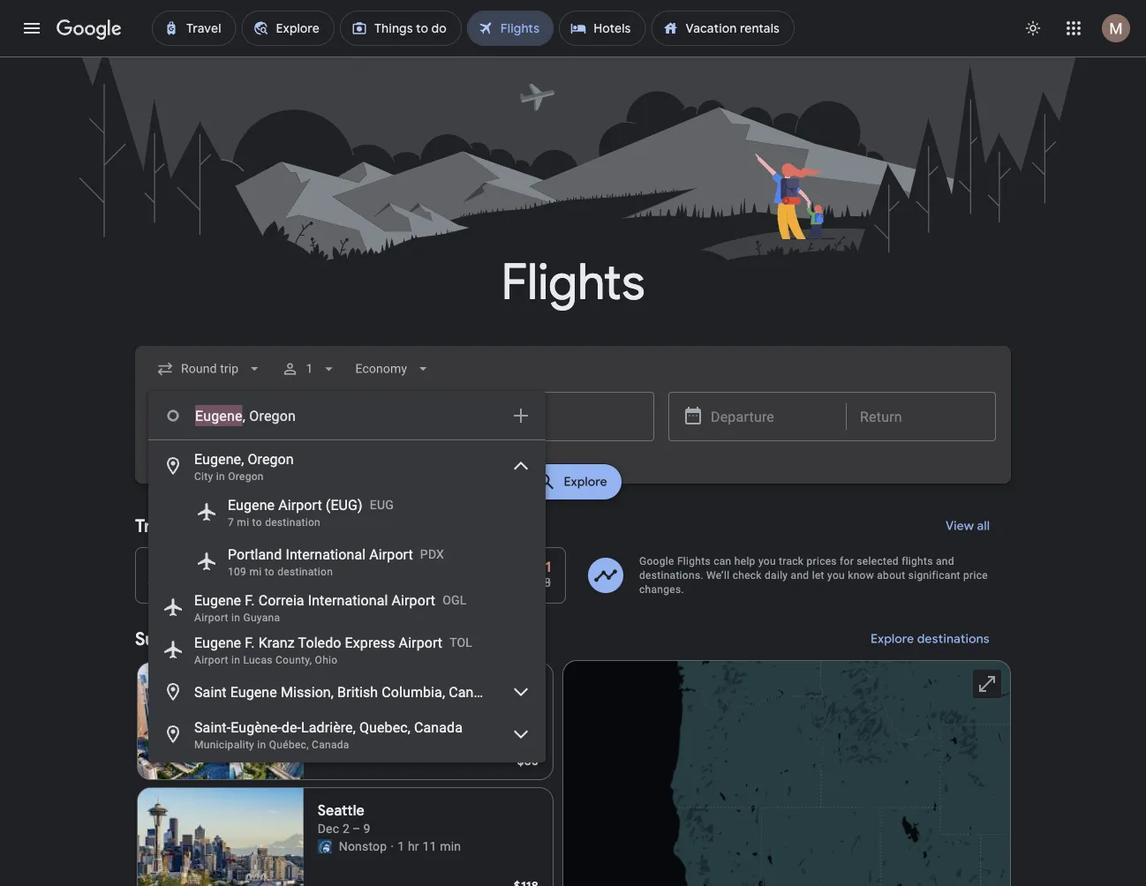 Task type: vqa. For each thing, say whether or not it's contained in the screenshot.
To associated with Portland
yes



Task type: locate. For each thing, give the bounding box(es) containing it.
‌, oregon
[[243, 408, 296, 424]]

0 vertical spatial oregon
[[249, 408, 296, 424]]

1 vertical spatial international
[[308, 592, 388, 609]]

international inside eugene f. correia international airport ogl airport in guyana
[[308, 592, 388, 609]]

0 horizontal spatial 1
[[306, 362, 313, 376]]

1 vertical spatial los
[[318, 677, 341, 695]]

international inside portland international airport pdx 109 mi to destination
[[286, 546, 366, 563]]

0 vertical spatial explore
[[564, 474, 607, 490]]

flights
[[902, 555, 933, 568]]

f. inside eugene f. kranz toledo express airport tol airport in lucas county, ohio
[[245, 634, 255, 651]]

1 horizontal spatial los
[[318, 677, 341, 695]]

eugene airport (eug) eug 7 mi to destination
[[228, 497, 394, 529]]

explore button
[[525, 464, 621, 500]]

destinations.
[[639, 570, 704, 582]]

1 vertical spatial prices
[[807, 555, 837, 568]]

nonstop down 2 – 9
[[339, 839, 387, 854]]

eugene,
[[194, 451, 244, 468]]

suggested trips from eugene region
[[135, 618, 1011, 887]]

$148
[[523, 575, 551, 590]]

we'll
[[707, 570, 730, 582]]

2 hr from the top
[[408, 839, 419, 854]]

1 vertical spatial nonstop
[[339, 839, 387, 854]]

list box inside flight search box
[[148, 441, 546, 763]]

destination for international
[[277, 566, 333, 578]]

cheapest
[[200, 577, 246, 590]]

f. down flight
[[245, 592, 255, 609]]

airport left 'pdx'
[[369, 546, 413, 563]]

2 hr
[[397, 714, 419, 728]]

nonstop
[[339, 714, 387, 728], [339, 839, 387, 854]]

oregon right ‌,
[[249, 408, 296, 424]]

0 vertical spatial prices
[[205, 515, 255, 537]]

portland
[[228, 546, 282, 563]]

83 US dollars text field
[[517, 753, 539, 769]]

québec,
[[269, 739, 309, 751]]

1 vertical spatial f.
[[245, 634, 255, 651]]

canada down ladrière,
[[312, 739, 349, 751]]

1 vertical spatial destination
[[277, 566, 333, 578]]

0 vertical spatial mi
[[237, 517, 249, 529]]

0 vertical spatial destination
[[265, 517, 321, 529]]

in right city
[[216, 471, 225, 483]]

destinations
[[917, 631, 990, 647]]

eugene up 7
[[228, 497, 275, 513]]

0 vertical spatial you
[[758, 555, 776, 568]]

109
[[228, 566, 246, 578]]

eugene inside eugene f. correia international airport ogl airport in guyana
[[194, 592, 241, 609]]

explore for explore destinations
[[871, 631, 914, 647]]

1 vertical spatial dec
[[318, 822, 339, 836]]

los up flight
[[270, 559, 293, 577]]

dec
[[318, 696, 339, 711], [318, 822, 339, 836]]

 image
[[391, 713, 394, 730]]

in inside eugene f. kranz toledo express airport tol airport in lucas county, ohio
[[231, 654, 240, 667]]

kranz
[[258, 634, 295, 651]]

hr right 2
[[408, 714, 419, 728]]

correia
[[258, 592, 304, 609]]

canada left toggle nearby airports for saint eugene mission, british columbia, canada icon
[[449, 684, 497, 701]]

angeles inside los angeles dec 3 – 10
[[344, 677, 397, 695]]

0 vertical spatial los
[[270, 559, 293, 577]]

explore left destinations
[[871, 631, 914, 647]]

0 horizontal spatial los
[[270, 559, 293, 577]]

nonstop down 3 – 10
[[339, 714, 387, 728]]

and
[[936, 555, 954, 568], [791, 570, 809, 582]]

0 vertical spatial dec
[[318, 696, 339, 711]]

hr left the 11 on the bottom left of page
[[408, 839, 419, 854]]

eugene up "saint" on the left bottom of page
[[194, 634, 241, 651]]

to down portland
[[265, 566, 275, 578]]

oregon
[[249, 408, 296, 424], [248, 451, 294, 468], [228, 471, 264, 483]]

international down eugene airport (eug) eug 7 mi to destination
[[286, 546, 366, 563]]

eugene up cheapest
[[200, 559, 249, 577]]

los down ohio
[[318, 677, 341, 695]]

eugene inside eugene to los angeles cheapest flight
[[200, 559, 249, 577]]

1 button
[[274, 348, 345, 390]]

prices up portland
[[205, 515, 255, 537]]

selected
[[857, 555, 899, 568]]

0 vertical spatial hr
[[408, 714, 419, 728]]

1 vertical spatial hr
[[408, 839, 419, 854]]

oregon for ‌, oregon
[[249, 408, 296, 424]]

1 vertical spatial flights
[[677, 555, 711, 568]]

trips
[[227, 628, 265, 650]]

angeles up 3 – 10
[[344, 677, 397, 695]]

google flights can help you track prices for selected flights and destinations. we'll check daily and let you know about significant price changes.
[[639, 555, 988, 596]]

oregon for eugene, oregon city in oregon
[[248, 451, 294, 468]]

tracked prices
[[135, 515, 255, 537]]

1 horizontal spatial you
[[827, 570, 845, 582]]

 image
[[391, 838, 394, 856]]

destination inside portland international airport pdx 109 mi to destination
[[277, 566, 333, 578]]

2 dec from the top
[[318, 822, 339, 836]]

changes.
[[639, 584, 684, 596]]

eugene f. correia international airport (ogl) option
[[148, 586, 546, 629]]

airport left (eug)
[[278, 497, 322, 513]]

explore inside suggested trips from eugene region
[[871, 631, 914, 647]]

1 horizontal spatial prices
[[807, 555, 837, 568]]

1 up the "where else?" text box
[[306, 362, 313, 376]]

to for portland
[[265, 566, 275, 578]]

1 vertical spatial and
[[791, 570, 809, 582]]

oregon down ‌, oregon
[[248, 451, 294, 468]]

canada
[[449, 684, 497, 701], [414, 719, 463, 736], [312, 739, 349, 751]]

in up trips
[[231, 612, 240, 624]]

allegiant image
[[318, 714, 332, 728]]

saint eugene mission, british columbia, canada option
[[148, 671, 546, 713]]

pdx
[[420, 547, 444, 562]]

lucas
[[243, 654, 273, 667]]

1
[[306, 362, 313, 376], [397, 839, 405, 854]]

1 vertical spatial canada
[[414, 719, 463, 736]]

0 vertical spatial 1
[[306, 362, 313, 376]]

to
[[252, 517, 262, 529], [253, 559, 267, 577], [265, 566, 275, 578]]

1 horizontal spatial explore
[[871, 631, 914, 647]]

prices inside google flights can help you track prices for selected flights and destinations. we'll check daily and let you know about significant price changes.
[[807, 555, 837, 568]]

148 US dollars text field
[[523, 575, 551, 590]]

1 horizontal spatial flights
[[677, 555, 711, 568]]

airport inside eugene airport (eug) eug 7 mi to destination
[[278, 497, 322, 513]]

and down track
[[791, 570, 809, 582]]

mi inside eugene airport (eug) eug 7 mi to destination
[[237, 517, 249, 529]]

main menu image
[[21, 18, 42, 39]]

2 nonstop from the top
[[339, 839, 387, 854]]

seattle dec 2 – 9
[[318, 802, 370, 836]]

2 vertical spatial oregon
[[228, 471, 264, 483]]

county,
[[276, 654, 312, 667]]

toggle nearby airports for saint-eugène-de-ladrière, quebec, canada image
[[510, 724, 532, 745]]

1 f. from the top
[[245, 592, 255, 609]]

canada right 2
[[414, 719, 463, 736]]

1 nonstop from the top
[[339, 714, 387, 728]]

1 vertical spatial 1
[[397, 839, 405, 854]]

0 vertical spatial flights
[[501, 251, 645, 314]]

suggested trips from eugene
[[135, 628, 374, 650]]

0 vertical spatial and
[[936, 555, 954, 568]]

mi inside portland international airport pdx 109 mi to destination
[[249, 566, 262, 578]]

destination up portland
[[265, 517, 321, 529]]

and up significant at the bottom
[[936, 555, 954, 568]]

you down the for
[[827, 570, 845, 582]]

in inside eugene, oregon city in oregon
[[216, 471, 225, 483]]

origin, select multiple airports image
[[510, 405, 532, 427]]

f. up the lucas
[[245, 634, 255, 651]]

1 inside popup button
[[306, 362, 313, 376]]

in inside "saint-eugène-de-ladrière, quebec, canada municipality in québec, canada"
[[257, 739, 266, 751]]

1 vertical spatial oregon
[[248, 451, 294, 468]]

f. inside eugene f. correia international airport ogl airport in guyana
[[245, 592, 255, 609]]

portland international airport (pdx) option
[[148, 537, 546, 586]]

0 horizontal spatial flights
[[501, 251, 645, 314]]

dec up allegiant image
[[318, 696, 339, 711]]

los inside los angeles dec 3 – 10
[[318, 677, 341, 695]]

0 vertical spatial nonstop
[[339, 714, 387, 728]]

los angeles dec 3 – 10
[[318, 677, 397, 711]]

destination up correia
[[277, 566, 333, 578]]

explore right toggle nearby airports for eugene, oregon icon
[[564, 474, 607, 490]]

prices
[[205, 515, 255, 537], [807, 555, 837, 568]]

eugene down cheapest
[[194, 592, 241, 609]]

saint eugene mission, british columbia, canada
[[194, 684, 497, 701]]

eugene inside eugene airport (eug) eug 7 mi to destination
[[228, 497, 275, 513]]

eugene for correia
[[194, 592, 241, 609]]

city
[[194, 471, 213, 483]]

to inside eugene airport (eug) eug 7 mi to destination
[[252, 517, 262, 529]]

explore inside flight search box
[[564, 474, 607, 490]]

0 vertical spatial f.
[[245, 592, 255, 609]]

eugene f. kranz toledo express airport (tol) option
[[148, 629, 546, 671]]

hr for seattle
[[408, 839, 419, 854]]

mi down portland
[[249, 566, 262, 578]]

toledo
[[298, 634, 341, 651]]

f.
[[245, 592, 255, 609], [245, 634, 255, 651]]

airport down cheapest
[[194, 612, 228, 624]]

destination inside eugene airport (eug) eug 7 mi to destination
[[265, 517, 321, 529]]

dec up alaska image
[[318, 822, 339, 836]]

1 vertical spatial explore
[[871, 631, 914, 647]]

1 hr from the top
[[408, 714, 419, 728]]

angeles up eugene f. correia international airport ogl airport in guyana
[[296, 559, 349, 577]]

2
[[397, 714, 405, 728]]

canada for saint eugene mission, british columbia, canada
[[449, 684, 497, 701]]

you
[[758, 555, 776, 568], [827, 570, 845, 582]]

hr
[[408, 714, 419, 728], [408, 839, 419, 854]]

saint-eugène-de-ladrière, quebec, canada option
[[148, 713, 546, 756]]

1 inside suggested trips from eugene region
[[397, 839, 405, 854]]

to up flight
[[253, 559, 267, 577]]

0 horizontal spatial prices
[[205, 515, 255, 537]]

0 horizontal spatial you
[[758, 555, 776, 568]]

to right 7
[[252, 517, 262, 529]]

mission,
[[281, 684, 334, 701]]

mi right 7
[[237, 517, 249, 529]]

0 horizontal spatial and
[[791, 570, 809, 582]]

1 vertical spatial angeles
[[344, 677, 397, 695]]

Flight search field
[[121, 346, 1025, 763]]

to inside portland international airport pdx 109 mi to destination
[[265, 566, 275, 578]]

columbia,
[[382, 684, 445, 701]]

saint-
[[194, 719, 231, 736]]

1 left the 11 on the bottom left of page
[[397, 839, 405, 854]]

‌,
[[243, 408, 246, 424]]

eugene up ohio
[[313, 628, 374, 650]]

0 vertical spatial canada
[[449, 684, 497, 701]]

ogl
[[443, 593, 467, 608]]

in
[[216, 471, 225, 483], [231, 612, 240, 624], [231, 654, 240, 667], [257, 739, 266, 751]]

oregon down eugene,
[[228, 471, 264, 483]]

you up daily
[[758, 555, 776, 568]]

international down portland international airport (pdx) option
[[308, 592, 388, 609]]

explore
[[564, 474, 607, 490], [871, 631, 914, 647]]

eug
[[370, 498, 394, 512]]

eugene inside eugene f. kranz toledo express airport tol airport in lucas county, ohio
[[194, 634, 241, 651]]

list box containing eugene, oregon
[[148, 441, 546, 763]]

in left the lucas
[[231, 654, 240, 667]]

0 vertical spatial international
[[286, 546, 366, 563]]

0 vertical spatial angeles
[[296, 559, 349, 577]]

suggested
[[135, 628, 223, 650]]

0 horizontal spatial explore
[[564, 474, 607, 490]]

saint
[[194, 684, 227, 701]]

let
[[812, 570, 825, 582]]

google
[[639, 555, 674, 568]]

angeles
[[296, 559, 349, 577], [344, 677, 397, 695]]

price
[[963, 570, 988, 582]]

seattle
[[318, 802, 365, 820]]

eugene
[[228, 497, 275, 513], [200, 559, 249, 577], [194, 592, 241, 609], [313, 628, 374, 650], [194, 634, 241, 651], [230, 684, 277, 701]]

international
[[286, 546, 366, 563], [308, 592, 388, 609]]

7
[[228, 517, 234, 529]]

airport
[[278, 497, 322, 513], [369, 546, 413, 563], [392, 592, 435, 609], [194, 612, 228, 624], [399, 634, 443, 651], [194, 654, 228, 667]]

los
[[270, 559, 293, 577], [318, 677, 341, 695]]

1 vertical spatial mi
[[249, 566, 262, 578]]

portland international airport pdx 109 mi to destination
[[228, 546, 444, 578]]

2 f. from the top
[[245, 634, 255, 651]]

change appearance image
[[1012, 7, 1054, 49]]

151 US dollars text field
[[523, 559, 551, 577]]

None field
[[149, 353, 270, 385], [348, 353, 439, 385], [149, 353, 270, 385], [348, 353, 439, 385]]

1 dec from the top
[[318, 696, 339, 711]]

eugene, oregon option
[[148, 445, 546, 487]]

in down eugène-
[[257, 739, 266, 751]]

all
[[977, 518, 990, 534]]

eugene to los angeles cheapest flight
[[200, 559, 349, 590]]

list box
[[148, 441, 546, 763]]

1 horizontal spatial 1
[[397, 839, 405, 854]]

significant
[[908, 570, 961, 582]]

toggle nearby airports for eugene, oregon image
[[510, 456, 532, 477]]

dec inside "seattle dec 2 – 9"
[[318, 822, 339, 836]]

flights
[[501, 251, 645, 314], [677, 555, 711, 568]]

prices up let
[[807, 555, 837, 568]]

tol
[[450, 635, 473, 650]]

eugene inside region
[[313, 628, 374, 650]]



Task type: describe. For each thing, give the bounding box(es) containing it.
eugene airport (eug) (eug) option
[[148, 487, 546, 537]]

Departure text field
[[711, 393, 833, 441]]

eugene for los
[[200, 559, 249, 577]]

quebec,
[[359, 719, 411, 736]]

2 – 9
[[343, 822, 370, 836]]

2 vertical spatial canada
[[312, 739, 349, 751]]

11
[[422, 839, 437, 854]]

ohio
[[315, 654, 338, 667]]

for
[[840, 555, 854, 568]]

airport inside portland international airport pdx 109 mi to destination
[[369, 546, 413, 563]]

Where else? text field
[[194, 395, 500, 437]]

to inside eugene to los angeles cheapest flight
[[253, 559, 267, 577]]

help
[[735, 555, 756, 568]]

municipality
[[194, 739, 254, 751]]

daily
[[765, 570, 788, 582]]

1 horizontal spatial and
[[936, 555, 954, 568]]

saint-eugène-de-ladrière, quebec, canada municipality in québec, canada
[[194, 719, 463, 751]]

eugene f. kranz toledo express airport tol airport in lucas county, ohio
[[194, 634, 473, 667]]

know
[[848, 570, 874, 582]]

 image inside suggested trips from eugene region
[[391, 838, 394, 856]]

toggle nearby airports for saint eugene mission, british columbia, canada image
[[510, 682, 532, 703]]

los inside eugene to los angeles cheapest flight
[[270, 559, 293, 577]]

f. for kranz
[[245, 634, 255, 651]]

1 hr 11 min
[[397, 839, 461, 854]]

eugene for (eug)
[[228, 497, 275, 513]]

in inside eugene f. correia international airport ogl airport in guyana
[[231, 612, 240, 624]]

eugene down the lucas
[[230, 684, 277, 701]]

eugène-
[[231, 719, 282, 736]]

ladrière,
[[301, 719, 356, 736]]

Return text field
[[860, 393, 982, 441]]

flights inside google flights can help you track prices for selected flights and destinations. we'll check daily and let you know about significant price changes.
[[677, 555, 711, 568]]

nonstop for dec
[[339, 839, 387, 854]]

mi for eugene
[[237, 517, 249, 529]]

tracked prices region
[[135, 505, 1011, 604]]

guyana
[[243, 612, 280, 624]]

(eug)
[[326, 497, 363, 513]]

f. for correia
[[245, 592, 255, 609]]

track
[[779, 555, 804, 568]]

dec inside los angeles dec 3 – 10
[[318, 696, 339, 711]]

1 for 1 hr 11 min
[[397, 839, 405, 854]]

enter your origin dialog
[[148, 391, 546, 763]]

airport left tol at the left bottom of the page
[[399, 634, 443, 651]]

tracked
[[135, 515, 200, 537]]

check
[[733, 570, 762, 582]]

eugene for kranz
[[194, 634, 241, 651]]

1 for 1
[[306, 362, 313, 376]]

can
[[714, 555, 732, 568]]

explore destinations
[[871, 631, 990, 647]]

airport left the ogl
[[392, 592, 435, 609]]

view
[[946, 518, 974, 534]]

118 US dollars text field
[[514, 879, 539, 887]]

airport up "saint" on the left bottom of page
[[194, 654, 228, 667]]

from
[[269, 628, 308, 650]]

mi for portland
[[249, 566, 262, 578]]

destination for airport
[[265, 517, 321, 529]]

de-
[[282, 719, 301, 736]]

min
[[440, 839, 461, 854]]

angeles inside eugene to los angeles cheapest flight
[[296, 559, 349, 577]]

flight
[[249, 577, 275, 590]]

$151
[[523, 559, 551, 577]]

to for eugene
[[252, 517, 262, 529]]

explore destinations button
[[850, 618, 1011, 661]]

british
[[337, 684, 378, 701]]

eugene f. correia international airport ogl airport in guyana
[[194, 592, 467, 624]]

$151 $148
[[523, 559, 551, 590]]

canada for saint-eugène-de-ladrière, quebec, canada municipality in québec, canada
[[414, 719, 463, 736]]

3 – 10
[[343, 696, 378, 711]]

alaska image
[[318, 840, 332, 854]]

view all
[[946, 518, 990, 534]]

eugene, oregon city in oregon
[[194, 451, 294, 483]]

express
[[345, 634, 395, 651]]

hr for los angeles
[[408, 714, 419, 728]]

$83
[[517, 753, 539, 769]]

1 vertical spatial you
[[827, 570, 845, 582]]

nonstop for angeles
[[339, 714, 387, 728]]

explore for explore
[[564, 474, 607, 490]]

about
[[877, 570, 905, 582]]



